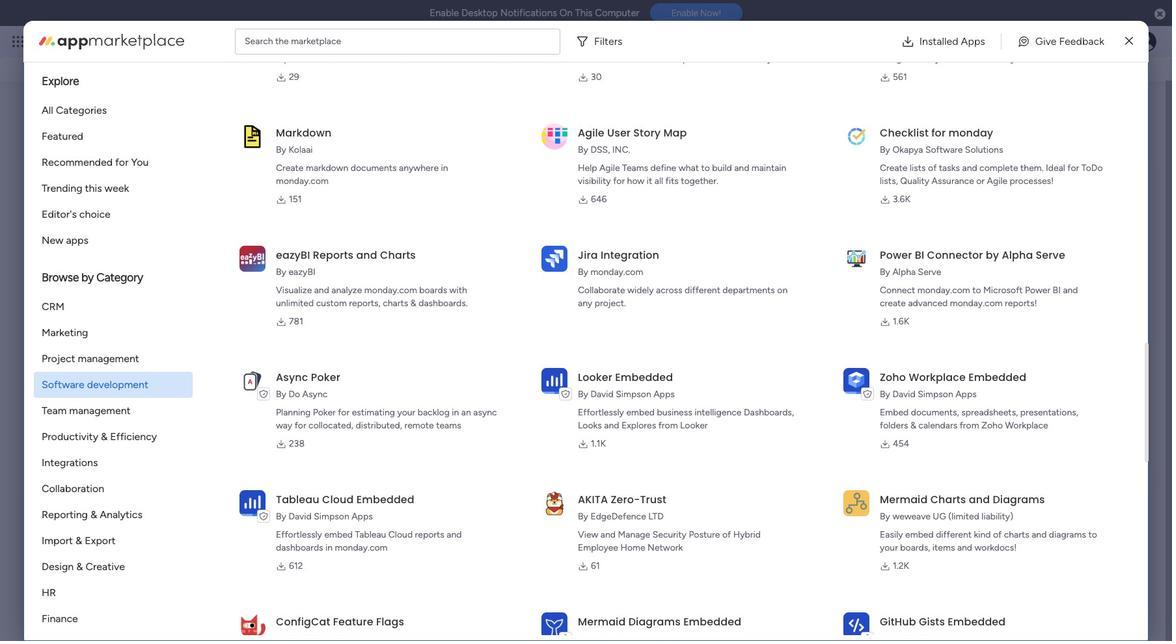 Task type: vqa. For each thing, say whether or not it's contained in the screenshot.
"And" in Helps you to create, connect, comment and view discussion of Azure DevOps work items directly from monday.com
yes



Task type: describe. For each thing, give the bounding box(es) containing it.
marketing for marketing
[[42, 327, 88, 339]]

enable now!
[[672, 8, 721, 18]]

quick search
[[1068, 51, 1130, 63]]

& for efficiency
[[101, 431, 108, 443]]

invite members image
[[1001, 35, 1014, 48]]

work up recent
[[105, 34, 129, 49]]

agile inside 'help agile teams define what to build and maintain visibility for how it all fits together.'
[[600, 163, 620, 174]]

by inside power bi connector by alpha serve by alpha serve
[[880, 267, 891, 278]]

by inside agile user story map by dss, inc.
[[578, 145, 588, 156]]

planning poker for estimating your backlog in an async way for collocated, distributed, remote teams
[[276, 408, 497, 432]]

recommended for you
[[42, 156, 149, 169]]

0 vertical spatial serve
[[1036, 248, 1066, 263]]

select product image
[[12, 35, 25, 48]]

612
[[289, 561, 303, 572]]

boards, inside easily embed different kind of charts and diagrams to your boards, items and workdocs!
[[901, 543, 931, 554]]

agile inside agile user story map by dss, inc.
[[578, 126, 605, 141]]

for left you
[[115, 156, 129, 169]]

and inside "view and manage security posture of hybrid employee home network"
[[601, 530, 616, 541]]

teammates
[[192, 421, 245, 434]]

to inside the connect monday.com to microsoft power bi and create advanced monday.com reports!
[[973, 285, 981, 296]]

recently visited
[[60, 109, 147, 123]]

management up development
[[78, 353, 139, 365]]

invite your teammates and start collaborating
[[140, 421, 353, 434]]

update
[[359, 40, 388, 51]]

github
[[880, 615, 916, 630]]

explore for explore templates
[[1000, 249, 1035, 261]]

component image
[[274, 260, 286, 272]]

all
[[655, 176, 663, 187]]

and inside prioritise and visualise important work more efficiently using a priority matrix on monday
[[918, 40, 933, 51]]

with
[[450, 285, 467, 296]]

solutions
[[965, 145, 1004, 156]]

and inside mermaid charts and diagrams by weweave ug (limited liability)
[[969, 493, 990, 508]]

v2 user feedback image
[[955, 50, 965, 65]]

and inside 'help agile teams define what to build and maintain visibility for how it all fits together.'
[[734, 163, 750, 174]]

1.2k
[[893, 561, 910, 572]]

give for give feedback
[[1036, 35, 1057, 47]]

and inside effortlessly embed tableau cloud reports and dashboards in monday.com
[[447, 530, 462, 541]]

from inside effortlessly embed business intelligence dashboards, looks and explores from looker
[[659, 421, 678, 432]]

export
[[85, 535, 116, 548]]

analyze
[[332, 285, 362, 296]]

desktop
[[462, 7, 498, 19]]

advanced
[[908, 298, 948, 309]]

for inside 'help agile teams define what to build and maintain visibility for how it all fits together.'
[[613, 176, 625, 187]]

software inside checklist for monday by okapya software solutions
[[926, 145, 963, 156]]

& for export
[[76, 535, 82, 548]]

david inside the 'looker embedded by david simpson apps'
[[591, 389, 614, 400]]

learn and get support
[[996, 406, 1086, 417]]

learn for learn and get support
[[996, 406, 1019, 417]]

plans
[[245, 36, 267, 47]]

looker embedded by david simpson apps
[[578, 370, 675, 400]]

visibility
[[578, 176, 611, 187]]

team management
[[42, 405, 131, 417]]

0 vertical spatial eazybi
[[276, 248, 310, 263]]

teams
[[622, 163, 648, 174]]

simpson for zoho workplace embedded
[[918, 389, 954, 400]]

cloud inside effortlessly embed tableau cloud reports and dashboards in monday.com
[[389, 530, 413, 541]]

charts inside mermaid charts and diagrams by weweave ug (limited liability)
[[931, 493, 966, 508]]

to inside application that will update users about commits to repositories.
[[478, 40, 487, 51]]

hybrid
[[733, 530, 761, 541]]

roy mann image
[[72, 357, 98, 383]]

notes
[[77, 240, 106, 253]]

of inside helps you to create, connect, comment and view discussion of azure devops work items directly from monday.com
[[623, 53, 632, 64]]

cloud inside tableau cloud embedded by david simpson apps
[[322, 493, 354, 508]]

network
[[648, 543, 683, 554]]

by inside tableau cloud embedded by david simpson apps
[[276, 512, 286, 523]]

flags
[[376, 615, 404, 630]]

trending this week
[[42, 182, 129, 195]]

0 vertical spatial async
[[276, 370, 308, 385]]

poker for planning
[[313, 408, 336, 419]]

maintain
[[752, 163, 787, 174]]

by inside zoho workplace embedded by david simpson apps
[[880, 389, 891, 400]]

application
[[276, 40, 323, 51]]

and inside "create lists of tasks and complete them. ideal for todo lists, quality assurance or agile processes!"
[[963, 163, 978, 174]]

by inside async poker by do async
[[276, 389, 286, 400]]

& for creative
[[76, 561, 83, 574]]

monday work management
[[58, 34, 202, 49]]

backlog
[[418, 408, 450, 419]]

calendars
[[919, 421, 958, 432]]

roy
[[106, 356, 123, 368]]

monday.com inside effortlessly embed tableau cloud reports and dashboards in monday.com
[[335, 543, 388, 554]]

charts inside eazybi reports and charts by eazybi
[[380, 248, 416, 263]]

by inside akita zero-trust by edgedefence ltd
[[578, 512, 588, 523]]

quickly access your recent boards, inbox and workspaces
[[26, 58, 296, 70]]

management down marketing plan
[[312, 262, 366, 273]]

main workspace
[[104, 530, 188, 545]]

visited
[[111, 109, 147, 123]]

by inside checklist for monday by okapya software solutions
[[880, 145, 891, 156]]

browse by category
[[42, 271, 143, 285]]

1 vertical spatial software
[[42, 379, 84, 391]]

checklist for monday by okapya software solutions
[[880, 126, 1004, 156]]

simpson inside the 'looker embedded by david simpson apps'
[[616, 389, 651, 400]]

my workspaces
[[60, 491, 144, 506]]

creative
[[86, 561, 125, 574]]

david for tableau cloud embedded
[[289, 512, 312, 523]]

browse
[[42, 271, 79, 285]]

apps marketplace image
[[39, 34, 184, 49]]

0 horizontal spatial diagrams
[[629, 615, 681, 630]]

notifications image
[[944, 35, 957, 48]]

in inside planning poker for estimating your backlog in an async way for collocated, distributed, remote teams
[[452, 408, 459, 419]]

support
[[1054, 406, 1086, 417]]

your inside planning poker for estimating your backlog in an async way for collocated, distributed, remote teams
[[397, 408, 416, 419]]

category
[[96, 271, 143, 285]]

search inside button
[[1097, 51, 1130, 63]]

dapulse close image
[[1155, 8, 1166, 21]]

explore templates
[[1000, 249, 1084, 261]]

by inside power bi connector by alpha serve by alpha serve
[[986, 248, 999, 263]]

markdown
[[306, 163, 348, 174]]

async
[[473, 408, 497, 419]]

view and manage security posture of hybrid employee home network
[[578, 530, 761, 554]]

monday inside prioritise and visualise important work more efficiently using a priority matrix on monday
[[983, 53, 1016, 64]]

work inside helps you to create, connect, comment and view discussion of azure devops work items directly from monday.com
[[695, 53, 715, 64]]

lists,
[[880, 176, 898, 187]]

create lists of tasks and complete them. ideal for todo lists, quality assurance or agile processes!
[[880, 163, 1103, 187]]

apps inside the 'looker embedded by david simpson apps'
[[654, 389, 675, 400]]

61
[[591, 561, 600, 572]]

poker for async
[[311, 370, 340, 385]]

component image
[[58, 260, 70, 272]]

any
[[578, 298, 593, 309]]

items inside easily embed different kind of charts and diagrams to your boards, items and workdocs!
[[933, 543, 955, 554]]

zoho inside zoho workplace embedded by david simpson apps
[[880, 370, 906, 385]]

on inside collaborate widely across different departments on any project.
[[777, 285, 788, 296]]

monday.com inside the jira integration by monday.com
[[591, 267, 643, 278]]

mermaid for mermaid diagrams embedded
[[578, 615, 626, 630]]

search everything image
[[1062, 35, 1075, 48]]

1.6k
[[893, 316, 910, 327]]

v2 bolt switch image
[[1057, 50, 1064, 65]]

akita zero-trust by edgedefence ltd
[[578, 493, 667, 523]]

this
[[85, 182, 102, 195]]

apps inside zoho workplace embedded by david simpson apps
[[956, 389, 977, 400]]

monday.com inside helps you to create, connect, comment and view discussion of azure devops work items directly from monday.com
[[578, 66, 631, 77]]

effortlessly embed tableau cloud reports and dashboards in monday.com
[[276, 530, 462, 554]]

search the marketplace
[[245, 35, 341, 47]]

recent
[[122, 58, 153, 70]]

collaborate widely across different departments on any project.
[[578, 285, 788, 309]]

1 vertical spatial alpha
[[893, 267, 916, 278]]

and inside the connect monday.com to microsoft power bi and create advanced monday.com reports!
[[1063, 285, 1078, 296]]

start
[[268, 421, 289, 434]]

of inside "create lists of tasks and complete them. ideal for todo lists, quality assurance or agile processes!"
[[928, 163, 937, 174]]

454
[[893, 439, 910, 450]]

lottie animation element
[[576, 33, 942, 83]]

them.
[[1021, 163, 1044, 174]]

monday.com down microsoft
[[950, 298, 1003, 309]]

integrations
[[42, 457, 98, 469]]

monday.com up 'advanced' at the right
[[918, 285, 970, 296]]

monday.com inside visualize and analyze monday.com boards with unlimited custom reports, charts & dashboards.
[[364, 285, 417, 296]]

create
[[880, 298, 906, 309]]

embed
[[880, 408, 909, 419]]

productivity & efficiency
[[42, 431, 157, 443]]

view
[[759, 40, 778, 51]]

close recently visited image
[[42, 108, 57, 124]]

give feedback button
[[1007, 28, 1115, 54]]

jira
[[578, 248, 598, 263]]

prioritise and visualise important work more efficiently using a priority matrix on monday
[[880, 40, 1101, 64]]

recently
[[60, 109, 108, 123]]

learn & get inspired
[[945, 291, 1038, 303]]

and inside help center element
[[1021, 406, 1036, 417]]

prioritise
[[880, 40, 916, 51]]

management up quickly access your recent boards, inbox and workspaces
[[131, 34, 202, 49]]

and inside helps you to create, connect, comment and view discussion of azure devops work items directly from monday.com
[[742, 40, 757, 51]]

tableau inside effortlessly embed tableau cloud reports and dashboards in monday.com
[[355, 530, 386, 541]]

to inside 'help agile teams define what to build and maintain visibility for how it all fits together.'
[[701, 163, 710, 174]]

filters
[[594, 35, 623, 47]]

kendall parks image
[[1136, 31, 1157, 52]]

help image
[[1090, 35, 1103, 48]]

create for checklist
[[880, 163, 908, 174]]

embed for cloud
[[324, 530, 353, 541]]

0 horizontal spatial by
[[81, 271, 94, 285]]

by inside the 'looker embedded by david simpson apps'
[[578, 389, 588, 400]]

embedded inside the 'looker embedded by david simpson apps'
[[615, 370, 673, 385]]

widely
[[628, 285, 654, 296]]

github gists embedded
[[880, 615, 1006, 630]]

choice
[[79, 208, 111, 221]]

ideal
[[1046, 163, 1066, 174]]

give for give feedback
[[970, 52, 990, 63]]

0 vertical spatial search
[[245, 35, 273, 47]]

simpson for tableau cloud embedded
[[314, 512, 349, 523]]

monday inside checklist for monday by okapya software solutions
[[949, 126, 994, 141]]

enable for enable desktop notifications on this computer
[[430, 7, 459, 19]]

work right component image
[[74, 262, 94, 273]]

plan
[[344, 240, 364, 253]]

monday.com inside create markdown documents anywhere in monday.com
[[276, 176, 329, 187]]

finance
[[42, 613, 78, 626]]

employee
[[578, 543, 618, 554]]

way
[[276, 421, 292, 432]]

quick
[[1068, 51, 1095, 63]]

workspace for notes
[[182, 262, 226, 273]]

agile inside "create lists of tasks and complete them. ideal for todo lists, quality assurance or agile processes!"
[[987, 176, 1008, 187]]

items inside helps you to create, connect, comment and view discussion of azure devops work items directly from monday.com
[[717, 53, 739, 64]]

by inside the jira integration by monday.com
[[578, 267, 588, 278]]

tasks
[[939, 163, 960, 174]]

effortlessly for tableau
[[276, 530, 322, 541]]

to inside helps you to create, connect, comment and view discussion of azure devops work items directly from monday.com
[[621, 40, 630, 51]]

import & export
[[42, 535, 116, 548]]

commits
[[440, 40, 476, 51]]

power inside power bi connector by alpha serve by alpha serve
[[880, 248, 912, 263]]

diagrams inside mermaid charts and diagrams by weweave ug (limited liability)
[[993, 493, 1045, 508]]

security
[[653, 530, 687, 541]]

of inside easily embed different kind of charts and diagrams to your boards, items and workdocs!
[[993, 530, 1002, 541]]

give feedback link
[[1007, 28, 1115, 54]]

embedded for zoho workplace embedded by david simpson apps
[[969, 370, 1027, 385]]

for down planning
[[295, 421, 306, 432]]



Task type: locate. For each thing, give the bounding box(es) containing it.
marketing for marketing plan
[[293, 240, 341, 253]]

1 vertical spatial bi
[[1053, 285, 1061, 296]]

mermaid for mermaid charts and diagrams by weweave ug (limited liability)
[[880, 493, 928, 508]]

for left how
[[613, 176, 625, 187]]

templates image image
[[956, 103, 1128, 193]]

in right anywhere at the top of the page
[[441, 163, 448, 174]]

visualise
[[935, 40, 970, 51]]

workplace down learn and get support
[[1005, 421, 1049, 432]]

enable for enable now!
[[672, 8, 699, 18]]

main for notes
[[160, 262, 180, 273]]

0 horizontal spatial from
[[659, 421, 678, 432]]

by up embed
[[880, 389, 891, 400]]

your up remote
[[397, 408, 416, 419]]

0 vertical spatial learn
[[945, 291, 971, 303]]

embed inside effortlessly embed tableau cloud reports and dashboards in monday.com
[[324, 530, 353, 541]]

filters button
[[571, 28, 633, 54]]

1 work management > main workspace from the left
[[74, 262, 226, 273]]

from inside helps you to create, connect, comment and view discussion of azure devops work items directly from monday.com
[[775, 53, 794, 64]]

of
[[623, 53, 632, 64], [928, 163, 937, 174], [723, 530, 731, 541], [993, 530, 1002, 541]]

embed inside effortlessly embed business intelligence dashboards, looks and explores from looker
[[627, 408, 655, 419]]

1 vertical spatial workplace
[[1005, 421, 1049, 432]]

workplace inside zoho workplace embedded by david simpson apps
[[909, 370, 966, 385]]

work inside prioritise and visualise important work more efficiently using a priority matrix on monday
[[1014, 40, 1034, 51]]

enable left desktop
[[430, 7, 459, 19]]

embed for charts
[[906, 530, 934, 541]]

0 horizontal spatial different
[[685, 285, 721, 296]]

1 horizontal spatial enable
[[672, 8, 699, 18]]

from inside the embed documents, spreadsheets, presentations, folders & calendars from zoho workplace
[[960, 421, 979, 432]]

charts
[[380, 248, 416, 263], [931, 493, 966, 508]]

management up productivity & efficiency
[[69, 405, 131, 417]]

main down analytics
[[104, 530, 129, 545]]

cloud left reports
[[389, 530, 413, 541]]

mermaid inside mermaid charts and diagrams by weweave ug (limited liability)
[[880, 493, 928, 508]]

teams
[[436, 421, 461, 432]]

> for marketing plan
[[368, 262, 374, 273]]

1 > from the left
[[152, 262, 158, 273]]

invite for invite your teammates and start collaborating
[[140, 421, 166, 434]]

0 vertical spatial marketing
[[293, 240, 341, 253]]

intelligence
[[695, 408, 742, 419]]

monday.com down integration
[[591, 267, 643, 278]]

planning
[[276, 408, 311, 419]]

monday.com up 151
[[276, 176, 329, 187]]

azure
[[634, 53, 658, 64]]

that
[[325, 40, 341, 51]]

for inside checklist for monday by okapya software solutions
[[932, 126, 946, 141]]

charts up workdocs! in the right of the page
[[1004, 530, 1030, 541]]

embed for embedded
[[627, 408, 655, 419]]

and inside visualize and analyze monday.com boards with unlimited custom reports, charts & dashboards.
[[314, 285, 329, 296]]

apps image
[[1030, 35, 1043, 48]]

0 vertical spatial workspaces
[[241, 58, 296, 70]]

from down the view
[[775, 53, 794, 64]]

1 horizontal spatial on
[[970, 53, 981, 64]]

simpson inside tableau cloud embedded by david simpson apps
[[314, 512, 349, 523]]

on right v2 user feedback icon
[[970, 53, 981, 64]]

1 vertical spatial effortlessly
[[276, 530, 322, 541]]

of inside "view and manage security posture of hybrid employee home network"
[[723, 530, 731, 541]]

explore
[[42, 74, 79, 89], [1000, 249, 1035, 261]]

embed down weweave
[[906, 530, 934, 541]]

0 horizontal spatial serve
[[918, 267, 942, 278]]

simpson inside zoho workplace embedded by david simpson apps
[[918, 389, 954, 400]]

weweave
[[893, 512, 931, 523]]

simpson up explores
[[616, 389, 651, 400]]

explore for explore
[[42, 74, 79, 89]]

items down ug
[[933, 543, 955, 554]]

1 vertical spatial search
[[1097, 51, 1130, 63]]

apps inside button
[[961, 35, 986, 47]]

1 image
[[982, 27, 994, 41]]

get for inspired
[[982, 291, 998, 303]]

agile user story map by dss, inc.
[[578, 126, 687, 156]]

mermaid
[[880, 493, 928, 508], [578, 615, 626, 630]]

in left an
[[452, 408, 459, 419]]

0 vertical spatial on
[[970, 53, 981, 64]]

edgedefence
[[591, 512, 646, 523]]

0 horizontal spatial looker
[[578, 370, 613, 385]]

comment
[[700, 40, 740, 51]]

0 horizontal spatial main
[[104, 530, 129, 545]]

my
[[60, 491, 77, 506]]

1 vertical spatial marketing
[[42, 327, 88, 339]]

async up "do"
[[276, 370, 308, 385]]

software up tasks
[[926, 145, 963, 156]]

monday
[[58, 34, 103, 49], [983, 53, 1016, 64], [949, 126, 994, 141]]

1 horizontal spatial software
[[926, 145, 963, 156]]

embedded for tableau cloud embedded by david simpson apps
[[357, 493, 415, 508]]

1.1k
[[591, 439, 606, 450]]

different down (limited
[[936, 530, 972, 541]]

monday up access
[[58, 34, 103, 49]]

2 horizontal spatial simpson
[[918, 389, 954, 400]]

in inside create markdown documents anywhere in monday.com
[[441, 163, 448, 174]]

in right dashboards
[[326, 543, 333, 554]]

0 horizontal spatial tableau
[[276, 493, 319, 508]]

& left export
[[76, 535, 82, 548]]

of left hybrid
[[723, 530, 731, 541]]

embed inside easily embed different kind of charts and diagrams to your boards, items and workdocs!
[[906, 530, 934, 541]]

your down apps marketplace image
[[99, 58, 120, 70]]

monday down important
[[983, 53, 1016, 64]]

david up "looks"
[[591, 389, 614, 400]]

0 horizontal spatial search
[[245, 35, 273, 47]]

effortlessly up dashboards
[[276, 530, 322, 541]]

agile up visibility
[[600, 163, 620, 174]]

learn down power bi connector by alpha serve by alpha serve
[[945, 291, 971, 303]]

to up together.
[[701, 163, 710, 174]]

looks
[[578, 421, 602, 432]]

different inside easily embed different kind of charts and diagrams to your boards, items and workdocs!
[[936, 530, 972, 541]]

monday.com up reports,
[[364, 285, 417, 296]]

by inside eazybi reports and charts by eazybi
[[276, 267, 286, 278]]

from down business
[[659, 421, 678, 432]]

main up visualize and analyze monday.com boards with unlimited custom reports, charts & dashboards.
[[376, 262, 396, 273]]

1 horizontal spatial david
[[591, 389, 614, 400]]

remote
[[405, 421, 434, 432]]

2 vertical spatial in
[[326, 543, 333, 554]]

charts inside visualize and analyze monday.com boards with unlimited custom reports, charts & dashboards.
[[383, 298, 408, 309]]

software down project
[[42, 379, 84, 391]]

and inside eazybi reports and charts by eazybi
[[356, 248, 377, 263]]

poker
[[311, 370, 340, 385], [313, 408, 336, 419]]

& inside the embed documents, spreadsheets, presentations, folders & calendars from zoho workplace
[[911, 421, 917, 432]]

bi inside power bi connector by alpha serve by alpha serve
[[915, 248, 925, 263]]

0 vertical spatial poker
[[311, 370, 340, 385]]

main for marketing plan
[[376, 262, 396, 273]]

0 horizontal spatial invite
[[140, 421, 166, 434]]

1 horizontal spatial learn
[[996, 406, 1019, 417]]

1 horizontal spatial items
[[933, 543, 955, 554]]

you
[[604, 40, 619, 51]]

enable inside button
[[672, 8, 699, 18]]

1 vertical spatial looker
[[680, 421, 708, 432]]

charts up ug
[[931, 493, 966, 508]]

inbox image
[[973, 35, 986, 48]]

effortlessly inside effortlessly embed business intelligence dashboards, looks and explores from looker
[[578, 408, 624, 419]]

by inside mermaid charts and diagrams by weweave ug (limited liability)
[[880, 512, 891, 523]]

search
[[245, 35, 273, 47], [1097, 51, 1130, 63]]

give down inbox icon
[[970, 52, 990, 63]]

poker up collocated, at the bottom of page
[[311, 370, 340, 385]]

1 vertical spatial learn
[[996, 406, 1019, 417]]

& left efficiency
[[101, 431, 108, 443]]

& for get
[[973, 291, 980, 303]]

for up collocated, at the bottom of page
[[338, 408, 350, 419]]

for right checklist
[[932, 126, 946, 141]]

by up "view"
[[578, 512, 588, 523]]

design & creative
[[42, 561, 125, 574]]

boards, up 1.2k
[[901, 543, 931, 554]]

by up 'connect'
[[880, 267, 891, 278]]

poker inside async poker by do async
[[311, 370, 340, 385]]

design
[[42, 561, 74, 574]]

1 horizontal spatial charts
[[931, 493, 966, 508]]

get for support
[[1038, 406, 1052, 417]]

boards, left inbox
[[155, 58, 190, 70]]

1 horizontal spatial explore
[[1000, 249, 1035, 261]]

learn
[[945, 291, 971, 303], [996, 406, 1019, 417]]

work down comment
[[695, 53, 715, 64]]

3.6k
[[893, 194, 911, 205]]

in inside effortlessly embed tableau cloud reports and dashboards in monday.com
[[326, 543, 333, 554]]

0 horizontal spatial charts
[[380, 248, 416, 263]]

by inside markdown by kolaai
[[276, 145, 286, 156]]

0 vertical spatial charts
[[380, 248, 416, 263]]

work management > main workspace down notes
[[74, 262, 226, 273]]

0 horizontal spatial create
[[276, 163, 304, 174]]

1 vertical spatial by
[[81, 271, 94, 285]]

workspaces down plans
[[241, 58, 296, 70]]

custom
[[316, 298, 347, 309]]

2 vertical spatial agile
[[987, 176, 1008, 187]]

serve up inspired
[[1036, 248, 1066, 263]]

simpson up dashboards
[[314, 512, 349, 523]]

1 horizontal spatial in
[[441, 163, 448, 174]]

your left teammates
[[169, 421, 190, 434]]

search left the
[[245, 35, 273, 47]]

1 vertical spatial different
[[936, 530, 972, 541]]

assurance
[[932, 176, 974, 187]]

efficiently
[[1060, 40, 1101, 51]]

to left microsoft
[[973, 285, 981, 296]]

explore inside explore templates button
[[1000, 249, 1035, 261]]

1 vertical spatial poker
[[313, 408, 336, 419]]

0 horizontal spatial enable
[[430, 7, 459, 19]]

mermaid down 61
[[578, 615, 626, 630]]

0 horizontal spatial effortlessly
[[276, 530, 322, 541]]

0 horizontal spatial software
[[42, 379, 84, 391]]

create for markdown
[[276, 163, 304, 174]]

management down notes
[[96, 262, 150, 273]]

embedded for mermaid diagrams embedded
[[684, 615, 742, 630]]

0 horizontal spatial zoho
[[880, 370, 906, 385]]

0 vertical spatial get
[[982, 291, 998, 303]]

on inside prioritise and visualise important work more efficiently using a priority matrix on monday
[[970, 53, 981, 64]]

& inside visualize and analyze monday.com boards with unlimited custom reports, charts & dashboards.
[[411, 298, 416, 309]]

1 vertical spatial agile
[[600, 163, 620, 174]]

0 vertical spatial monday
[[58, 34, 103, 49]]

reports
[[415, 530, 445, 541]]

29
[[289, 72, 299, 83]]

hr
[[42, 587, 56, 600]]

tableau inside tableau cloud embedded by david simpson apps
[[276, 493, 319, 508]]

1 horizontal spatial alpha
[[1002, 248, 1033, 263]]

installed
[[920, 35, 959, 47]]

marketing inside quick search results list box
[[293, 240, 341, 253]]

zoho inside the embed documents, spreadsheets, presentations, folders & calendars from zoho workplace
[[982, 421, 1003, 432]]

2 horizontal spatial main
[[376, 262, 396, 273]]

monday.com down tableau cloud embedded by david simpson apps
[[335, 543, 388, 554]]

main
[[160, 262, 180, 273], [376, 262, 396, 273], [104, 530, 129, 545]]

app logo image
[[240, 124, 266, 150], [542, 124, 568, 150], [844, 124, 870, 150], [240, 246, 266, 272], [542, 246, 568, 272], [844, 246, 870, 272], [240, 368, 266, 394], [542, 368, 568, 394], [844, 368, 870, 394], [240, 491, 266, 517], [542, 491, 568, 517], [844, 491, 870, 517], [240, 613, 266, 639], [542, 613, 568, 639], [844, 613, 870, 639]]

and
[[742, 40, 757, 51], [918, 40, 933, 51], [221, 58, 238, 70], [734, 163, 750, 174], [963, 163, 978, 174], [356, 248, 377, 263], [314, 285, 329, 296], [1063, 285, 1078, 296], [1021, 406, 1036, 417], [604, 421, 619, 432], [248, 421, 265, 434], [969, 493, 990, 508], [447, 530, 462, 541], [601, 530, 616, 541], [1032, 530, 1047, 541], [958, 543, 973, 554]]

dashboards
[[276, 543, 323, 554]]

workspace image
[[63, 530, 94, 561]]

& for analytics
[[90, 509, 97, 521]]

by up dashboards
[[276, 512, 286, 523]]

work up feedback
[[1014, 40, 1034, 51]]

0 horizontal spatial on
[[777, 285, 788, 296]]

create inside create markdown documents anywhere in monday.com
[[276, 163, 304, 174]]

1 vertical spatial power
[[1025, 285, 1051, 296]]

1 horizontal spatial search
[[1097, 51, 1130, 63]]

by up microsoft
[[986, 248, 999, 263]]

> for notes
[[152, 262, 158, 273]]

boards
[[419, 285, 447, 296]]

work management > main workspace down plan
[[290, 262, 442, 273]]

public board image
[[274, 240, 288, 254]]

view
[[578, 530, 599, 541]]

work management > main workspace for marketing plan
[[290, 262, 442, 273]]

0 horizontal spatial in
[[326, 543, 333, 554]]

new apps
[[42, 234, 88, 247]]

0 horizontal spatial mermaid
[[578, 615, 626, 630]]

by down jira
[[578, 267, 588, 278]]

2 horizontal spatial embed
[[906, 530, 934, 541]]

0 vertical spatial different
[[685, 285, 721, 296]]

1 horizontal spatial looker
[[680, 421, 708, 432]]

gists
[[919, 615, 945, 630]]

agile up dss, at the top
[[578, 126, 605, 141]]

embed up explores
[[627, 408, 655, 419]]

monday.com down the discussion at top
[[578, 66, 631, 77]]

explore up microsoft
[[1000, 249, 1035, 261]]

2 > from the left
[[368, 262, 374, 273]]

by right component image
[[81, 271, 94, 285]]

simpson
[[616, 389, 651, 400], [918, 389, 954, 400], [314, 512, 349, 523]]

0 vertical spatial software
[[926, 145, 963, 156]]

2 create from the left
[[880, 163, 908, 174]]

by left dss, at the top
[[578, 145, 588, 156]]

david for zoho workplace embedded
[[893, 389, 916, 400]]

1 vertical spatial boards,
[[901, 543, 931, 554]]

learn inside help center element
[[996, 406, 1019, 417]]

invite inside button
[[854, 422, 877, 433]]

by left okapya
[[880, 145, 891, 156]]

1 vertical spatial serve
[[918, 267, 942, 278]]

0 vertical spatial effortlessly
[[578, 408, 624, 419]]

poker inside planning poker for estimating your backlog in an async way for collocated, distributed, remote teams
[[313, 408, 336, 419]]

looker inside the 'looker embedded by david simpson apps'
[[578, 370, 613, 385]]

1 horizontal spatial diagrams
[[993, 493, 1045, 508]]

private board image
[[58, 240, 72, 254]]

0 horizontal spatial workplace
[[909, 370, 966, 385]]

distributed,
[[356, 421, 402, 432]]

help center element
[[945, 378, 1140, 430]]

learn for learn & get inspired
[[945, 291, 971, 303]]

1 horizontal spatial get
[[1038, 406, 1052, 417]]

1 horizontal spatial >
[[368, 262, 374, 273]]

1 create from the left
[[276, 163, 304, 174]]

installed apps button
[[891, 28, 996, 54]]

david up dashboards
[[289, 512, 312, 523]]

0 vertical spatial looker
[[578, 370, 613, 385]]

work management > main workspace for notes
[[74, 262, 226, 273]]

> right "category"
[[152, 262, 158, 273]]

quick search results list box
[[42, 124, 913, 296]]

connector
[[927, 248, 983, 263]]

1 horizontal spatial main
[[160, 262, 180, 273]]

0 vertical spatial items
[[717, 53, 739, 64]]

1 vertical spatial tableau
[[355, 530, 386, 541]]

software development
[[42, 379, 148, 391]]

&
[[973, 291, 980, 303], [411, 298, 416, 309], [911, 421, 917, 432], [101, 431, 108, 443], [90, 509, 97, 521], [76, 535, 82, 548], [76, 561, 83, 574]]

1 vertical spatial workspaces
[[79, 491, 144, 506]]

nov
[[857, 364, 875, 375]]

effortlessly embed business intelligence dashboards, looks and explores from looker
[[578, 408, 794, 432]]

0 vertical spatial by
[[986, 248, 999, 263]]

collaborate
[[578, 285, 625, 296]]

embedded inside tableau cloud embedded by david simpson apps
[[357, 493, 415, 508]]

david up embed
[[893, 389, 916, 400]]

add to favorites image
[[230, 240, 243, 253]]

create up lists, at the right top of page
[[880, 163, 908, 174]]

nov 7
[[857, 364, 883, 375]]

1 horizontal spatial create
[[880, 163, 908, 174]]

0 vertical spatial boards,
[[155, 58, 190, 70]]

1 vertical spatial async
[[302, 389, 328, 400]]

crm
[[42, 301, 65, 313]]

1 vertical spatial explore
[[1000, 249, 1035, 261]]

apps inside tableau cloud embedded by david simpson apps
[[352, 512, 373, 523]]

2 work management > main workspace from the left
[[290, 262, 442, 273]]

1 vertical spatial eazybi
[[289, 267, 316, 278]]

enable now! button
[[650, 3, 743, 23]]

integration
[[601, 248, 660, 263]]

trust
[[640, 493, 667, 508]]

& left microsoft
[[973, 291, 980, 303]]

invite for invite
[[854, 422, 877, 433]]

0 horizontal spatial get
[[982, 291, 998, 303]]

0 horizontal spatial workspaces
[[79, 491, 144, 506]]

give up v2 bolt switch icon
[[1036, 35, 1057, 47]]

on right departments
[[777, 285, 788, 296]]

781
[[289, 316, 303, 327]]

cloud up effortlessly embed tableau cloud reports and dashboards in monday.com
[[322, 493, 354, 508]]

productivity
[[42, 431, 98, 443]]

different right across
[[685, 285, 721, 296]]

embed
[[627, 408, 655, 419], [324, 530, 353, 541], [906, 530, 934, 541]]

0 vertical spatial diagrams
[[993, 493, 1045, 508]]

looker inside effortlessly embed business intelligence dashboards, looks and explores from looker
[[680, 421, 708, 432]]

project
[[42, 353, 75, 365]]

0 vertical spatial explore
[[42, 74, 79, 89]]

close my workspaces image
[[42, 491, 57, 506]]

to inside easily embed different kind of charts and diagrams to your boards, items and workdocs!
[[1089, 530, 1097, 541]]

1 horizontal spatial by
[[986, 248, 999, 263]]

embedded inside zoho workplace embedded by david simpson apps
[[969, 370, 1027, 385]]

different inside collaborate widely across different departments on any project.
[[685, 285, 721, 296]]

items
[[717, 53, 739, 64], [933, 543, 955, 554]]

you
[[131, 156, 149, 169]]

quick search button
[[1046, 45, 1140, 71]]

0 vertical spatial agile
[[578, 126, 605, 141]]

diagrams
[[993, 493, 1045, 508], [629, 615, 681, 630]]

0 horizontal spatial >
[[152, 262, 158, 273]]

1 vertical spatial charts
[[931, 493, 966, 508]]

get inside help center element
[[1038, 406, 1052, 417]]

charts inside easily embed different kind of charts and diagrams to your boards, items and workdocs!
[[1004, 530, 1030, 541]]

of right the lists
[[928, 163, 937, 174]]

get
[[982, 291, 998, 303], [1038, 406, 1052, 417]]

effortlessly for looker
[[578, 408, 624, 419]]

and inside effortlessly embed business intelligence dashboards, looks and explores from looker
[[604, 421, 619, 432]]

david inside tableau cloud embedded by david simpson apps
[[289, 512, 312, 523]]

quickly
[[26, 58, 61, 70]]

1 horizontal spatial bi
[[1053, 285, 1061, 296]]

power up reports!
[[1025, 285, 1051, 296]]

on
[[970, 53, 981, 64], [777, 285, 788, 296]]

estimating
[[352, 408, 395, 419]]

get left inspired
[[982, 291, 998, 303]]

simpson up documents,
[[918, 389, 954, 400]]

spreadsheets,
[[962, 408, 1018, 419]]

power inside the connect monday.com to microsoft power bi and create advanced monday.com reports!
[[1025, 285, 1051, 296]]

editor's
[[42, 208, 77, 221]]

workplace inside the embed documents, spreadsheets, presentations, folders & calendars from zoho workplace
[[1005, 421, 1049, 432]]

& right design
[[76, 561, 83, 574]]

your inside easily embed different kind of charts and diagrams to your boards, items and workdocs!
[[880, 543, 898, 554]]

connect
[[880, 285, 916, 296]]

0 horizontal spatial embed
[[324, 530, 353, 541]]

1 vertical spatial diagrams
[[629, 615, 681, 630]]

1 horizontal spatial marketing
[[293, 240, 341, 253]]

david inside zoho workplace embedded by david simpson apps
[[893, 389, 916, 400]]

jira integration by monday.com
[[578, 248, 660, 278]]

across
[[656, 285, 683, 296]]

looker down business
[[680, 421, 708, 432]]

tableau up dashboards
[[276, 493, 319, 508]]

together.
[[681, 176, 719, 187]]

1 horizontal spatial serve
[[1036, 248, 1066, 263]]

enable left now!
[[672, 8, 699, 18]]

0 horizontal spatial bi
[[915, 248, 925, 263]]

0 vertical spatial alpha
[[1002, 248, 1033, 263]]

effortlessly inside effortlessly embed tableau cloud reports and dashboards in monday.com
[[276, 530, 322, 541]]

embed down tableau cloud embedded by david simpson apps
[[324, 530, 353, 541]]

work right component icon
[[290, 262, 310, 273]]

1 horizontal spatial give
[[1036, 35, 1057, 47]]

0 horizontal spatial alpha
[[893, 267, 916, 278]]

for inside "create lists of tasks and complete them. ideal for todo lists, quality assurance or agile processes!"
[[1068, 163, 1080, 174]]

1 horizontal spatial workplace
[[1005, 421, 1049, 432]]

see plans
[[228, 36, 267, 47]]

main right "category"
[[160, 262, 180, 273]]

workspace for marketing plan
[[398, 262, 442, 273]]

of left 'azure'
[[623, 53, 632, 64]]

by left kolaai
[[276, 145, 286, 156]]

anywhere
[[399, 163, 439, 174]]

your
[[99, 58, 120, 70], [397, 408, 416, 419], [169, 421, 190, 434], [880, 543, 898, 554]]

this
[[575, 7, 593, 19]]

1 vertical spatial get
[[1038, 406, 1052, 417]]

2 horizontal spatial from
[[960, 421, 979, 432]]

by left "do"
[[276, 389, 286, 400]]

embedded for github gists embedded
[[948, 615, 1006, 630]]

bi inside the connect monday.com to microsoft power bi and create advanced monday.com reports!
[[1053, 285, 1061, 296]]

0 horizontal spatial marketing
[[42, 327, 88, 339]]

dapulse x slim image
[[1126, 34, 1133, 49]]



